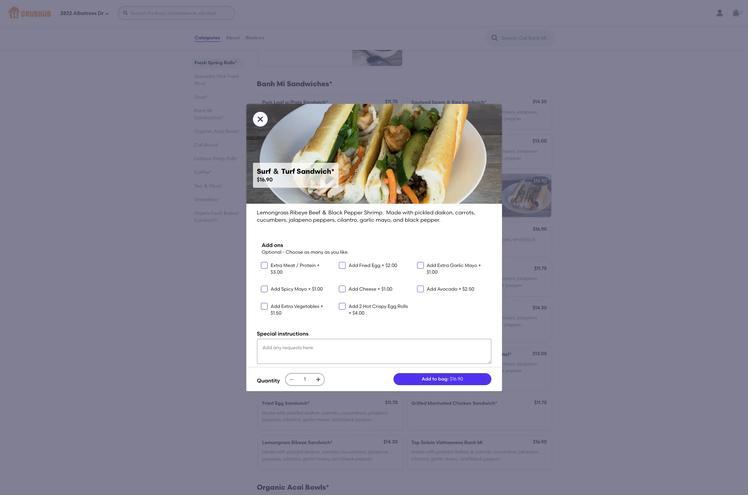 Task type: vqa. For each thing, say whether or not it's contained in the screenshot.
(24)
no



Task type: locate. For each thing, give the bounding box(es) containing it.
cilantro, for savory bbq pork sandwich*
[[433, 155, 451, 161]]

1 horizontal spatial beef
[[457, 188, 467, 193]]

2 vertical spatial mi
[[478, 440, 483, 446]]

with inside "made with pickled daikon & carrots, cucumber, jalapeno, cilantro, garlic mayo, and black pepper"
[[426, 450, 436, 455]]

cilantro, for top sirloin vietnamese banh mi
[[412, 456, 430, 462]]

1 vertical spatial crispy
[[372, 304, 387, 309]]

reviews
[[246, 35, 264, 41]]

0 horizontal spatial sandwiches*
[[194, 115, 224, 121]]

jalapeno
[[369, 109, 388, 115], [518, 109, 538, 115], [369, 148, 388, 154], [518, 148, 538, 154], [369, 188, 388, 193], [412, 208, 432, 214], [289, 217, 312, 223], [369, 237, 388, 242], [369, 276, 388, 282], [518, 276, 538, 282], [518, 315, 538, 321], [518, 361, 538, 367], [369, 410, 388, 416], [369, 450, 388, 455]]

1 horizontal spatial 2
[[741, 10, 743, 16]]

cheese,
[[454, 237, 472, 242], [262, 375, 280, 380]]

carrots,
[[322, 109, 340, 115], [472, 109, 489, 115], [322, 148, 340, 154], [472, 148, 489, 154], [322, 188, 340, 193], [429, 201, 447, 207], [455, 210, 475, 216], [322, 237, 340, 242], [322, 276, 340, 282], [472, 276, 489, 282], [355, 315, 372, 321], [472, 315, 489, 321], [472, 361, 489, 367], [322, 410, 340, 416], [322, 450, 340, 455], [475, 450, 493, 455]]

add extra vegetables + $1.50
[[271, 304, 323, 316]]

spring
[[208, 60, 223, 66]]

banh
[[257, 80, 275, 88], [194, 108, 206, 114], [465, 440, 476, 446]]

$14.30 for sauteed spam ＆ egg sandwich*
[[533, 99, 547, 105]]

like.
[[340, 250, 349, 255]]

top sirloin vietnamese banh mi
[[412, 440, 483, 446]]

0 horizontal spatial cheese,
[[262, 375, 280, 380]]

fried inside specialty wok fried rice*
[[227, 74, 239, 79]]

fresh up specialty
[[194, 60, 207, 66]]

special instructions
[[257, 331, 309, 337]]

1 horizontal spatial surf
[[412, 178, 421, 184]]

1 vertical spatial banh
[[194, 108, 206, 114]]

1 horizontal spatial bowls*
[[225, 129, 240, 134]]

jalapeno for sauteed spam ＆ egg sandwich*
[[518, 109, 538, 115]]

banh mi sandwiches* up pork loaf w/pate sandwich*
[[257, 80, 333, 88]]

2 vertical spatial chicken
[[453, 401, 472, 406]]

add inside 'add 2 hot crispy egg rolls + $4.00'
[[349, 304, 358, 309]]

add ons optional - choose as many as you like.
[[262, 242, 349, 255]]

as left you
[[325, 250, 330, 255]]

0 horizontal spatial daikon
[[332, 315, 348, 321]]

add left avocado
[[427, 287, 436, 292]]

made with pickled daikon, carrots, cucumbers, jalapeno peppers, cilantro, garlic butter, and black pepper.
[[262, 109, 388, 122], [412, 276, 538, 288], [412, 361, 538, 374]]

made
[[262, 109, 275, 115], [412, 109, 425, 115], [262, 148, 275, 154], [412, 148, 425, 154], [262, 188, 275, 193], [447, 194, 460, 200], [387, 210, 401, 216], [262, 237, 275, 242], [412, 237, 425, 242], [262, 276, 275, 282], [412, 276, 425, 282], [262, 315, 275, 321], [412, 315, 425, 321], [412, 361, 425, 367], [262, 368, 275, 374], [262, 410, 275, 416], [262, 450, 275, 455]]

+ right protein
[[317, 263, 320, 268]]

0 vertical spatial fried
[[227, 74, 239, 79]]

add for add extra garlic mayo + $1.00
[[427, 263, 436, 268]]

0 vertical spatial sauteed
[[412, 100, 431, 105]]

add inside the add ons optional - choose as many as you like.
[[262, 242, 273, 248]]

add left cheese on the bottom of page
[[349, 287, 358, 292]]

peppers, inside made with pickled daikon, carrots, cucumbers, jalapeno peppers, cilantro, garlic mayo, and black pepper. button
[[262, 243, 282, 249]]

carrots, inside made with cucumbers, pickled daikon ＆ carrots, jalapenos, cilantro, spicy mayo and black pepper.
[[355, 315, 372, 321]]

as left many
[[304, 250, 310, 255]]

avocado
[[438, 287, 458, 292]]

1 vertical spatial chicken
[[292, 178, 310, 184]]

+ inside 'add 2 hot crispy egg rolls + $4.00'
[[349, 310, 352, 316]]

pickled
[[287, 109, 303, 115], [436, 109, 453, 115], [287, 148, 303, 154], [436, 148, 453, 154], [287, 188, 303, 193], [472, 194, 488, 200], [415, 210, 434, 216], [287, 237, 303, 242], [287, 276, 303, 282], [436, 276, 453, 282], [315, 315, 331, 321], [436, 315, 453, 321], [436, 361, 453, 367], [287, 410, 303, 416], [287, 450, 303, 455], [437, 450, 453, 455]]

fresh up 'cookies!!!*'
[[211, 211, 223, 216]]

garlic for vietnamese ham w/pate sandwich*
[[452, 283, 465, 288]]

svg image
[[419, 287, 423, 291], [262, 304, 266, 308], [341, 304, 345, 308]]

garlic for top sirloin vietnamese banh mi
[[431, 456, 444, 462]]

cheese
[[359, 287, 377, 292]]

daikon, for sauteed spam ＆ egg sandwich*
[[454, 109, 470, 115]]

1 horizontal spatial pepper
[[412, 194, 428, 200]]

1 vertical spatial lemongrass
[[257, 210, 289, 216]]

spicy
[[306, 322, 318, 328]]

spicy image
[[262, 332, 268, 338]]

2 vertical spatial bowls*
[[305, 483, 329, 492]]

vietnamese right sirloin
[[436, 440, 463, 446]]

1 vertical spatial organic
[[257, 483, 286, 492]]

jalapeno for pork loaf w/pate sandwich*
[[369, 109, 388, 115]]

fresh spring rolls*
[[194, 60, 237, 66]]

carrots, inside button
[[322, 237, 340, 242]]

0 horizontal spatial w/pate
[[285, 100, 302, 105]]

sauteed left spam
[[412, 100, 431, 105]]

0 vertical spatial made with pickled daikon, carrots, cucumbers, jalapeno peppers, cilantro, garlic butter, and black pepper.
[[262, 109, 388, 122]]

soup* tab
[[194, 94, 241, 101]]

add inside add extra garlic mayo + $1.00
[[427, 263, 436, 268]]

2 vertical spatial spicy
[[270, 332, 280, 337]]

cheese, up garlic
[[454, 237, 472, 242]]

1 horizontal spatial sauteed
[[412, 100, 431, 105]]

rolls* for fresh spring rolls*
[[224, 60, 237, 66]]

0 horizontal spatial banana
[[281, 375, 299, 380]]

surf inside the surf ＆ turf sandwich* $16.90
[[257, 167, 271, 176]]

rolls* right spring at the left of page
[[224, 60, 237, 66]]

turf for surf ＆ turf sandwich* $16.90
[[281, 167, 295, 176]]

carrots, inside "made with pickled daikon & carrots, cucumber, jalapeno, cilantro, garlic mayo, and black pepper"
[[475, 450, 493, 455]]

mi down soup* tab
[[207, 108, 212, 114]]

$1.00 left ham
[[427, 269, 438, 275]]

egg right spam
[[452, 100, 461, 105]]

cilantro, inside "made with pickled daikon & carrots, cucumber, jalapeno, cilantro, garlic mayo, and black pepper"
[[412, 456, 430, 462]]

about button
[[226, 26, 240, 50]]

0 horizontal spatial lettuce,
[[287, 368, 304, 374]]

hope's
[[194, 211, 210, 216]]

extra left garlic
[[438, 263, 449, 268]]

extra up $3.00
[[271, 263, 282, 268]]

banh mi sandwiches* inside tab
[[194, 108, 224, 121]]

add for add cheese + $1.00
[[349, 287, 358, 292]]

1 vertical spatial butter,
[[466, 283, 481, 288]]

+ left "cod"
[[321, 304, 323, 309]]

svg image for add 2 hot crispy egg rolls + $4.00
[[341, 304, 345, 308]]

0 horizontal spatial 2
[[359, 304, 362, 309]]

0 vertical spatial lettuce,
[[436, 237, 453, 242]]

mayo,
[[466, 116, 480, 122], [317, 155, 331, 161], [466, 155, 480, 161], [317, 194, 331, 200], [412, 215, 426, 220], [376, 217, 392, 223], [317, 243, 331, 249], [317, 283, 331, 288], [466, 322, 480, 328], [317, 417, 331, 423], [317, 456, 331, 462], [445, 456, 459, 462]]

svg image right "cod"
[[341, 304, 345, 308]]

mayo inside add extra garlic mayo + $1.00
[[465, 263, 477, 268]]

1 vertical spatial lettuce,
[[287, 368, 304, 374]]

extra up $1.50
[[281, 304, 293, 309]]

sandwiches* inside tab
[[194, 115, 224, 121]]

0 horizontal spatial bowls*
[[205, 142, 219, 148]]

0 horizontal spatial svg image
[[262, 304, 266, 308]]

0 vertical spatial loaf
[[274, 100, 284, 105]]

$1.00 up beer battered wild alaskan cod w/spicy mayo*
[[312, 287, 323, 292]]

and inside the turkey, bacon, avocado, tomato. made with lettuce, white american cheese, banana peppers, and black pepper.
[[321, 375, 330, 380]]

0 vertical spatial acai
[[214, 129, 224, 134]]

2 vertical spatial butter,
[[466, 368, 481, 374]]

made with pickled daikon, carrots, cucumbers, jalapeno peppers, cilantro, garlic butter, and black pepper. down 'cold'
[[412, 361, 538, 374]]

fried egg sandwich*
[[262, 401, 310, 406]]

+ left $4.00
[[349, 310, 352, 316]]

sandwich*
[[303, 100, 328, 105], [462, 100, 487, 105], [293, 139, 318, 145], [451, 139, 476, 145], [297, 167, 335, 176], [312, 178, 336, 184], [437, 178, 462, 184], [300, 267, 325, 272], [470, 267, 495, 272], [308, 352, 333, 358], [285, 401, 310, 406], [473, 401, 498, 406], [308, 440, 333, 446]]

0 vertical spatial turf
[[281, 167, 295, 176]]

vegetarian loaf sandwich*
[[262, 267, 325, 272]]

vietnamese left ham
[[412, 267, 439, 272]]

daikon down 'w/spicy'
[[332, 315, 348, 321]]

search icon image
[[491, 34, 499, 42]]

turf
[[281, 167, 295, 176], [427, 178, 436, 184]]

made inside the turkey, bacon, avocado, tomato. made with lettuce, white american cheese, banana peppers, and black pepper.
[[262, 368, 275, 374]]

(street
[[432, 352, 447, 358]]

0 vertical spatial fresh
[[194, 60, 207, 66]]

garlic for sauteed spam ＆ egg sandwich*
[[452, 116, 465, 122]]

$15.60
[[384, 305, 398, 311]]

lettuce, up garlic
[[436, 237, 453, 242]]

lettuce, inside the made with lettuce, cheese, banana peppers, and black pepper.
[[436, 237, 453, 242]]

egg left $2.00
[[372, 263, 381, 268]]

sirloin
[[421, 440, 435, 446]]

made with pickled daikon, carrots, cucumbers, jalapeno peppers, cilantro, garlic mayo, and black pepper. for sauteed spam ＆ egg sandwich*
[[412, 109, 538, 122]]

cilantro, for pork loaf w/pate sandwich*
[[283, 116, 302, 122]]

$11.70 for vietnamese ham w/pate sandwich*
[[535, 266, 547, 272]]

1 vertical spatial mayo
[[295, 287, 307, 292]]

rice*
[[194, 81, 206, 86]]

0 horizontal spatial fried
[[227, 74, 239, 79]]

0 horizontal spatial banh mi sandwiches*
[[194, 108, 224, 121]]

organic acai bowls*
[[194, 129, 240, 134], [257, 483, 329, 492]]

add left to
[[422, 376, 432, 382]]

cut
[[483, 352, 490, 358]]

svg image for add extra vegetables + $1.50
[[262, 304, 266, 308]]

svg image
[[733, 9, 741, 17], [123, 10, 128, 16], [105, 11, 109, 15], [256, 115, 264, 123], [262, 263, 266, 267], [341, 263, 345, 267], [419, 263, 423, 267], [262, 287, 266, 291], [341, 287, 345, 291], [289, 377, 294, 382], [316, 377, 321, 382]]

chicken for spicy
[[292, 178, 310, 184]]

add down $3.00
[[271, 287, 280, 292]]

1 horizontal spatial mayo
[[465, 263, 477, 268]]

peppers, inside the made with lettuce, cheese, banana peppers, and black pepper.
[[492, 237, 512, 242]]

mi up pork loaf w/pate sandwich*
[[277, 80, 285, 88]]

lettuce,
[[436, 237, 453, 242], [287, 368, 304, 374]]

banana
[[473, 237, 491, 242], [281, 375, 299, 380]]

garlic inside "made with pickled daikon & carrots, cucumber, jalapeno, cilantro, garlic mayo, and black pepper"
[[431, 456, 444, 462]]

and
[[333, 116, 342, 122], [481, 116, 490, 122], [332, 155, 341, 161], [481, 155, 490, 161], [332, 194, 341, 200], [427, 215, 436, 220], [393, 217, 404, 223], [513, 237, 522, 242], [332, 243, 341, 249], [332, 283, 341, 288], [482, 283, 491, 288], [333, 322, 342, 328], [481, 322, 490, 328], [482, 368, 491, 374], [321, 375, 330, 380], [332, 417, 341, 423], [332, 456, 341, 462], [460, 456, 469, 462]]

pickled inside button
[[287, 237, 303, 242]]

beef down surf ＆ turf sandwich*
[[457, 188, 467, 193]]

crispy inside 'add 2 hot crispy egg rolls + $4.00'
[[372, 304, 387, 309]]

add spicy mayo + $1.00
[[271, 287, 323, 292]]

made with pickled daikon, carrots, cucumbers, jalapeno peppers, cilantro, garlic butter, and black pepper. down pork loaf w/pate sandwich*
[[262, 109, 388, 122]]

fried up cheese on the bottom of page
[[359, 263, 371, 268]]

surf for surf ＆ turf sandwich* $16.90
[[257, 167, 271, 176]]

1 vertical spatial black
[[329, 210, 343, 216]]

loaf for vegetarian
[[289, 267, 299, 272]]

mi inside tab
[[207, 108, 212, 114]]

0 vertical spatial black
[[474, 188, 486, 193]]

carved
[[262, 352, 279, 358]]

sandwiches* up organic acai bowls* "tab" at the left of the page
[[194, 115, 224, 121]]

bowls*
[[225, 129, 240, 134], [205, 142, 219, 148], [305, 483, 329, 492]]

cucumbers,
[[341, 109, 367, 115], [490, 109, 517, 115], [341, 148, 367, 154], [490, 148, 517, 154], [341, 188, 367, 193], [448, 201, 474, 207], [257, 217, 288, 223], [341, 237, 367, 242], [341, 276, 367, 282], [490, 276, 517, 282], [287, 315, 314, 321], [490, 315, 517, 321], [490, 361, 517, 367], [341, 410, 367, 416], [341, 450, 367, 455]]

butter, down 'cold'
[[466, 368, 481, 374]]

fresh spring rolls* tab
[[194, 59, 241, 66]]

add up the add cheese + $1.00
[[349, 263, 358, 268]]

mayo, inside made with pickled daikon, carrots, cucumbers, jalapeno peppers, cilantro, garlic mayo, and black pepper. button
[[317, 243, 331, 249]]

mi up "made with pickled daikon & carrots, cucumber, jalapeno, cilantro, garlic mayo, and black pepper"
[[478, 440, 483, 446]]

smoothies* tab
[[194, 196, 241, 203]]

with inside the made with lettuce, cheese, banana peppers, and black pepper.
[[426, 237, 435, 242]]

vietnamese ham w/pate sandwich*
[[412, 267, 495, 272]]

$1.00 up $15.60
[[382, 287, 393, 292]]

sauteed for sauteed tofu sandwich*
[[262, 139, 282, 145]]

1 horizontal spatial loaf
[[289, 267, 299, 272]]

garlic for lemongrass ribeye sandwich*
[[303, 456, 316, 462]]

biet
[[422, 352, 431, 358]]

2 horizontal spatial bowls*
[[305, 483, 329, 492]]

0 horizontal spatial organic
[[194, 129, 213, 134]]

3822 albatross dr
[[60, 10, 104, 16]]

grilled marinated chicken sandwich*
[[412, 401, 498, 406]]

surf
[[257, 167, 271, 176], [412, 178, 421, 184]]

ham
[[440, 267, 451, 272]]

butter, down add extra garlic mayo + $1.00
[[466, 283, 481, 288]]

beef up made with pickled daikon, carrots, cucumbers, jalapeno peppers, cilantro, garlic mayo, and black pepper. button
[[309, 210, 321, 216]]

0 vertical spatial pepper
[[412, 194, 428, 200]]

bag:
[[438, 376, 449, 382]]

2 horizontal spatial banh
[[465, 440, 476, 446]]

0 vertical spatial lemongrass
[[412, 188, 439, 193]]

1 vertical spatial rolls*
[[226, 156, 239, 162]]

black inside button
[[342, 243, 355, 249]]

$4.00
[[353, 310, 365, 316]]

made inside the made with lettuce, cheese, banana peppers, and black pepper.
[[412, 237, 425, 242]]

add 2 hot crispy egg rolls + $4.00
[[349, 304, 408, 316]]

egg inside 'add 2 hot crispy egg rolls + $4.00'
[[388, 304, 397, 309]]

daikon, for fried egg sandwich*
[[305, 410, 321, 416]]

2 inside button
[[741, 10, 743, 16]]

2 vertical spatial made with pickled daikon, carrots, cucumbers, jalapeno peppers, cilantro, garlic butter, and black pepper.
[[412, 361, 538, 374]]

svg image left battered
[[262, 304, 266, 308]]

cilantro, for vegetarian loaf sandwich*
[[283, 283, 302, 288]]

lemongrass ribeye beef ＆ black pepper shrimp.  made with pickled daikon, carrots, cucumbers, jalapeno peppers, cilantro, garlic mayo, and black pepper.
[[412, 188, 488, 220], [257, 210, 477, 223]]

sandwich* inside the surf ＆ turf sandwich* $16.90
[[297, 167, 335, 176]]

daikon, for savory bbq pork sandwich*
[[454, 148, 470, 154]]

daikon left & at the bottom right of the page
[[454, 450, 470, 455]]

mayo right garlic
[[465, 263, 477, 268]]

1 horizontal spatial lettuce,
[[436, 237, 453, 242]]

egg
[[452, 100, 461, 105], [372, 263, 381, 268], [388, 304, 397, 309], [275, 401, 284, 406]]

1 vertical spatial sandwiches*
[[194, 115, 224, 121]]

fried down quantity
[[262, 401, 274, 406]]

bowls* inside "tab"
[[225, 129, 240, 134]]

add
[[262, 242, 273, 248], [349, 263, 358, 268], [427, 263, 436, 268], [271, 287, 280, 292], [349, 287, 358, 292], [427, 287, 436, 292], [271, 304, 280, 309], [349, 304, 358, 309], [422, 376, 432, 382]]

+ right garlic
[[479, 263, 481, 268]]

garlic for dac biet (street style pork cold cut w/pate)*
[[452, 368, 465, 374]]

＆ inside the surf ＆ turf sandwich* $16.90
[[273, 167, 280, 176]]

+ up the vegetables
[[308, 287, 311, 292]]

butter, for vietnamese ham w/pate sandwich*
[[466, 283, 481, 288]]

w/pate for loaf
[[285, 100, 302, 105]]

0 vertical spatial organic
[[194, 129, 213, 134]]

1 as from the left
[[304, 250, 310, 255]]

$11.70 for pork loaf w/pate sandwich*
[[385, 99, 398, 105]]

1 vertical spatial bowls*
[[205, 142, 219, 148]]

extra inside add extra vegetables + $1.50
[[281, 304, 293, 309]]

made with pickled daikon, carrots, cucumbers, jalapeno peppers, cilantro, garlic mayo, and black pepper. for savory bbq pork sandwich*
[[412, 148, 538, 161]]

add inside add extra vegetables + $1.50
[[271, 304, 280, 309]]

rolls* right wrap
[[226, 156, 239, 162]]

you
[[331, 250, 339, 255]]

organic inside "tab"
[[194, 129, 213, 134]]

extra meat / protein + $3.00
[[271, 263, 320, 275]]

$2.50
[[463, 287, 475, 292]]

lettuce, down bacon,
[[287, 368, 304, 374]]

sauteed left tofu
[[262, 139, 282, 145]]

pepper
[[484, 456, 500, 462]]

1 horizontal spatial daikon
[[454, 450, 470, 455]]

daikon, for vegetarian loaf sandwich*
[[305, 276, 321, 282]]

1 horizontal spatial fresh
[[211, 211, 223, 216]]

0 vertical spatial daikon
[[332, 315, 348, 321]]

0 horizontal spatial turf
[[281, 167, 295, 176]]

butter,
[[317, 116, 332, 122], [466, 283, 481, 288], [466, 368, 481, 374]]

and inside "made with pickled daikon & carrots, cucumber, jalapeno, cilantro, garlic mayo, and black pepper"
[[460, 456, 469, 462]]

made with pickled daikon, carrots, cucumbers, jalapeno peppers, cilantro, garlic butter, and black pepper. for dac biet (street style pork cold cut w/pate)*
[[412, 361, 538, 374]]

made with pickled daikon, carrots, cucumbers, jalapeno peppers, cilantro, garlic butter, and black pepper. for vietnamese ham w/pate sandwich*
[[412, 276, 538, 288]]

0 horizontal spatial mi
[[207, 108, 212, 114]]

garlic for vegetarian loaf sandwich*
[[303, 283, 316, 288]]

$14.30
[[533, 99, 547, 105], [384, 178, 398, 183], [533, 305, 547, 311], [384, 439, 398, 445]]

banh mi sandwiches*
[[257, 80, 333, 88], [194, 108, 224, 121]]

add up $1.50
[[271, 304, 280, 309]]

cilantro, inside made with cucumbers, pickled daikon ＆ carrots, jalapenos, cilantro, spicy mayo and black pepper.
[[287, 322, 305, 328]]

add left ham
[[427, 263, 436, 268]]

coconut chicken curry soup
[[262, 27, 329, 33]]

1 vertical spatial daikon
[[454, 450, 470, 455]]

0 horizontal spatial loaf
[[274, 100, 284, 105]]

0 horizontal spatial beef
[[309, 210, 321, 216]]

1 horizontal spatial svg image
[[341, 304, 345, 308]]

garlic for pork loaf w/pate sandwich*
[[303, 116, 316, 122]]

black
[[343, 116, 355, 122], [491, 116, 504, 122], [342, 155, 355, 161], [491, 155, 504, 161], [342, 194, 355, 200], [437, 215, 449, 220], [405, 217, 419, 223], [523, 237, 536, 242], [342, 243, 355, 249], [342, 283, 355, 288], [492, 283, 505, 288], [343, 322, 356, 328], [491, 322, 504, 328], [492, 368, 505, 374], [331, 375, 344, 380], [342, 417, 355, 423], [342, 456, 355, 462], [470, 456, 483, 462]]

rolls* for lettuce wrap rolls*
[[226, 156, 239, 162]]

1 vertical spatial cheese,
[[262, 375, 280, 380]]

svg image inside 2 button
[[733, 9, 741, 17]]

cheese, down turkey,
[[262, 375, 280, 380]]

0 vertical spatial shrimp.
[[429, 194, 446, 200]]

0 vertical spatial cheese,
[[454, 237, 472, 242]]

0 vertical spatial butter,
[[317, 116, 332, 122]]

＆ inside made with cucumbers, pickled daikon ＆ carrots, jalapenos, cilantro, spicy mayo and black pepper.
[[349, 315, 354, 321]]

0 horizontal spatial black
[[329, 210, 343, 216]]

0 vertical spatial beef
[[457, 188, 467, 193]]

with inside button
[[276, 237, 286, 242]]

1 horizontal spatial banana
[[473, 237, 491, 242]]

carved turkey club sandwich*
[[262, 352, 333, 358]]

mayo
[[465, 263, 477, 268], [295, 287, 307, 292]]

black inside made with cucumbers, pickled daikon ＆ carrots, jalapenos, cilantro, spicy mayo and black pepper.
[[343, 322, 356, 328]]

cheese, inside the turkey, bacon, avocado, tomato. made with lettuce, white american cheese, banana peppers, and black pepper.
[[262, 375, 280, 380]]

$1.50
[[271, 310, 282, 316]]

style
[[448, 352, 459, 358]]

0 vertical spatial mi
[[277, 80, 285, 88]]

made with pickled daikon, carrots, cucumbers, jalapeno peppers, cilantro, garlic butter, and black pepper. down garlic
[[412, 276, 538, 288]]

cilantro, inside made with pickled daikon, carrots, cucumbers, jalapeno peppers, cilantro, garlic mayo, and black pepper. button
[[283, 243, 302, 249]]

sandwiches* up pork loaf w/pate sandwich*
[[287, 80, 333, 88]]

2 horizontal spatial $1.00
[[427, 269, 438, 275]]

made with pickled daikon, carrots, cucumbers, jalapeno peppers, cilantro, garlic mayo, and black pepper. inside made with pickled daikon, carrots, cucumbers, jalapeno peppers, cilantro, garlic mayo, and black pepper. button
[[262, 237, 388, 249]]

made with pickled daikon, carrots, cucumbers, jalapeno peppers, cilantro, garlic mayo, and black pepper. for fried egg sandwich*
[[262, 410, 388, 423]]

1 horizontal spatial turf
[[427, 178, 436, 184]]

$11.70 for vegetarian loaf sandwich*
[[385, 266, 398, 272]]

0 horizontal spatial mayo
[[295, 287, 307, 292]]

extra for add extra vegetables + $1.50
[[281, 304, 293, 309]]

butter, down pork loaf w/pate sandwich*
[[317, 116, 332, 122]]

quantity
[[257, 378, 280, 384]]

banh mi sandwiches* down soup*
[[194, 108, 224, 121]]

pepper.
[[357, 116, 374, 122], [505, 116, 522, 122], [356, 155, 373, 161], [505, 155, 522, 161], [356, 194, 373, 200], [450, 215, 468, 220], [421, 217, 441, 223], [356, 243, 373, 249], [412, 243, 429, 249], [356, 283, 373, 288], [506, 283, 523, 288], [357, 322, 374, 328], [505, 322, 522, 328], [506, 368, 523, 374], [262, 382, 280, 387], [356, 417, 373, 423], [356, 456, 373, 462]]

jalapeno inside button
[[369, 237, 388, 242]]

turf inside the surf ＆ turf sandwich* $16.90
[[281, 167, 295, 176]]

$13.00
[[384, 138, 398, 144], [533, 138, 547, 144], [533, 351, 547, 357]]

fried right wok at the left top
[[227, 74, 239, 79]]

1 horizontal spatial black
[[474, 188, 486, 193]]

0 vertical spatial chicken
[[283, 27, 302, 33]]

+
[[317, 263, 320, 268], [382, 263, 385, 268], [479, 263, 481, 268], [308, 287, 311, 292], [378, 287, 381, 292], [459, 287, 462, 292], [321, 304, 323, 309], [349, 310, 352, 316]]

add for add spicy mayo + $1.00
[[271, 287, 280, 292]]

Special instructions text field
[[257, 339, 492, 364]]

protein
[[300, 263, 316, 268]]

0 horizontal spatial as
[[304, 250, 310, 255]]

extra
[[271, 263, 282, 268], [438, 263, 449, 268], [281, 304, 293, 309]]

w/pate
[[285, 100, 302, 105], [452, 267, 469, 272]]

0 vertical spatial ribeye
[[440, 188, 456, 193]]

cilantro, for beer battered wild alaskan cod w/spicy mayo*
[[287, 322, 305, 328]]

mayo
[[319, 322, 332, 328]]

extra inside add extra garlic mayo + $1.00
[[438, 263, 449, 268]]

egg left rolls
[[388, 304, 397, 309]]

cucumbers, inside button
[[341, 237, 367, 242]]

add up $4.00
[[349, 304, 358, 309]]

made with pickled daikon & carrots, cucumber, jalapeno, cilantro, garlic mayo, and black pepper
[[412, 450, 540, 462]]

savory bbq pork sandwich*
[[412, 139, 476, 145]]

add for add ons optional - choose as many as you like.
[[262, 242, 273, 248]]

pickled inside "made with pickled daikon & carrots, cucumber, jalapeno, cilantro, garlic mayo, and black pepper"
[[437, 450, 453, 455]]

1 vertical spatial mi
[[207, 108, 212, 114]]

and inside button
[[332, 243, 341, 249]]

spicy for spicy
[[270, 332, 280, 337]]

$16.90
[[257, 177, 273, 183], [534, 178, 547, 184], [533, 227, 547, 232], [450, 376, 463, 382], [533, 439, 547, 445]]

cilantro, for sauteed tofu sandwich*
[[283, 155, 302, 161]]

0 horizontal spatial surf
[[257, 167, 271, 176]]

+ inside add extra garlic mayo + $1.00
[[479, 263, 481, 268]]

1 vertical spatial shrimp.
[[364, 210, 384, 216]]

1 horizontal spatial acai
[[287, 483, 304, 492]]

and inside the made with lettuce, cheese, banana peppers, and black pepper.
[[513, 237, 522, 242]]

coconut chicken curry soup image
[[352, 23, 402, 66]]

beef
[[457, 188, 467, 193], [309, 210, 321, 216]]

daikon, inside button
[[305, 237, 321, 242]]

made inside made with cucumbers, pickled daikon ＆ carrots, jalapenos, cilantro, spicy mayo and black pepper.
[[262, 315, 275, 321]]

2 horizontal spatial mi
[[478, 440, 483, 446]]

0 vertical spatial 2
[[741, 10, 743, 16]]

mayo up the vegetables
[[295, 287, 307, 292]]

$11.70 for fried egg sandwich*
[[385, 400, 398, 406]]

$14.30 for lemongrass ribeye sandwich*
[[384, 439, 398, 445]]

$2.00
[[386, 263, 398, 268]]

2 horizontal spatial svg image
[[419, 287, 423, 291]]

1 vertical spatial acai
[[287, 483, 304, 492]]

1 horizontal spatial crispy
[[372, 304, 387, 309]]

add up the optional
[[262, 242, 273, 248]]

1 vertical spatial surf
[[412, 178, 421, 184]]

svg image left avocado
[[419, 287, 423, 291]]

1 vertical spatial turf
[[427, 178, 436, 184]]

pepper. inside made with pickled daikon, carrots, cucumbers, jalapeno peppers, cilantro, garlic mayo, and black pepper. button
[[356, 243, 373, 249]]

banh inside banh mi sandwiches*
[[194, 108, 206, 114]]

1 vertical spatial fresh
[[211, 211, 223, 216]]

vietnamese
[[412, 267, 439, 272], [436, 440, 463, 446]]

made with pickled daikon, carrots, cucumbers, jalapeno peppers, cilantro, garlic mayo, and black pepper. for spicy crispy chicken sandwich*
[[262, 188, 388, 200]]

1 horizontal spatial fried
[[262, 401, 274, 406]]

lettuce wrap rolls* tab
[[194, 155, 241, 162]]

0 horizontal spatial sauteed
[[262, 139, 282, 145]]

pepper. inside made with cucumbers, pickled daikon ＆ carrots, jalapenos, cilantro, spicy mayo and black pepper.
[[357, 322, 374, 328]]



Task type: describe. For each thing, give the bounding box(es) containing it.
turkey
[[280, 352, 295, 358]]

daikon, for sauteed tofu sandwich*
[[305, 148, 321, 154]]

1 vertical spatial vietnamese
[[436, 440, 463, 446]]

2 vertical spatial lemongrass
[[262, 440, 290, 446]]

1 horizontal spatial $1.00
[[382, 287, 393, 292]]

&
[[471, 450, 474, 455]]

made with lettuce, cheese, banana peppers, and black pepper.
[[412, 237, 536, 249]]

american
[[319, 368, 341, 374]]

lettuce
[[194, 156, 212, 162]]

0 horizontal spatial crispy
[[276, 178, 291, 184]]

spicy crispy chicken sandwich*
[[262, 178, 336, 184]]

banana inside the turkey, bacon, avocado, tomato. made with lettuce, white american cheese, banana peppers, and black pepper.
[[281, 375, 299, 380]]

turkey, bacon, avocado, tomato. made with lettuce, white american cheese, banana peppers, and black pepper.
[[262, 361, 344, 387]]

avocado,
[[296, 361, 317, 367]]

1 horizontal spatial shrimp.
[[429, 194, 446, 200]]

curry
[[303, 27, 316, 33]]

add avocado + $2.50
[[427, 287, 475, 292]]

bacon,
[[279, 361, 295, 367]]

jalapeno for lemongrass ribeye sandwich*
[[369, 450, 388, 455]]

sauteed tofu sandwich*
[[262, 139, 318, 145]]

made with cucumbers, pickled daikon ＆ carrots, jalapenos, cilantro, spicy mayo and black pepper.
[[262, 315, 374, 328]]

tofu
[[283, 139, 292, 145]]

$1.00 inside add extra garlic mayo + $1.00
[[427, 269, 438, 275]]

svg image for add avocado + $2.50
[[419, 287, 423, 291]]

0 vertical spatial pork
[[262, 100, 273, 105]]

1 horizontal spatial organic
[[257, 483, 286, 492]]

w/pate for ham
[[452, 267, 469, 272]]

surf for surf ＆ turf sandwich*
[[412, 178, 421, 184]]

turkey,
[[262, 361, 278, 367]]

garlic
[[450, 263, 464, 268]]

add fried egg + $2.00
[[349, 263, 398, 268]]

1 horizontal spatial organic acai bowls*
[[257, 483, 329, 492]]

made with pickled daikon, carrots, cucumbers, jalapeno peppers, cilantro, garlic mayo, and black pepper. button
[[258, 223, 402, 257]]

2 inside 'add 2 hot crispy egg rolls + $4.00'
[[359, 304, 362, 309]]

jalapeno for fried egg sandwich*
[[369, 410, 388, 416]]

garlic for sauteed tofu sandwich*
[[303, 155, 316, 161]]

carved turkey club sandwich* image
[[352, 348, 402, 391]]

cod
[[326, 306, 336, 311]]

surf ＆ turf sandwich* $16.90
[[257, 167, 335, 183]]

jalapeno for sauteed tofu sandwich*
[[369, 148, 388, 154]]

cucumber,
[[494, 450, 518, 455]]

spam
[[432, 100, 445, 105]]

dr
[[98, 10, 104, 16]]

1 horizontal spatial mi
[[277, 80, 285, 88]]

daikon, for pork loaf w/pate sandwich*
[[305, 109, 321, 115]]

jalapeno for savory bbq pork sandwich*
[[518, 148, 538, 154]]

2 vertical spatial ribeye
[[291, 440, 307, 446]]

daikon inside made with cucumbers, pickled daikon ＆ carrots, jalapenos, cilantro, spicy mayo and black pepper.
[[332, 315, 348, 321]]

jalapeno for spicy crispy chicken sandwich*
[[369, 188, 388, 193]]

coffee*
[[194, 170, 212, 175]]

hope's fresh baked cookies!!!* tab
[[194, 210, 241, 224]]

lettuce, inside the turkey, bacon, avocado, tomato. made with lettuce, white american cheese, banana peppers, and black pepper.
[[287, 368, 304, 374]]

sauteed spam ＆ egg sandwich*
[[412, 100, 487, 105]]

turf for surf ＆ turf sandwich*
[[427, 178, 436, 184]]

lemongrass ribeye sandwich*
[[262, 440, 333, 446]]

＆ inside tab
[[204, 183, 208, 189]]

jalapeno for vietnamese ham w/pate sandwich*
[[518, 276, 538, 282]]

add extra garlic mayo + $1.00
[[427, 263, 481, 275]]

made with pickled daikon, carrots, cucumbers, jalapeno peppers, cilantro, garlic mayo, and black pepper. for sauteed tofu sandwich*
[[262, 148, 388, 161]]

pickled inside made with cucumbers, pickled daikon ＆ carrots, jalapenos, cilantro, spicy mayo and black pepper.
[[315, 315, 331, 321]]

+ left $2.00
[[382, 263, 385, 268]]

3822
[[60, 10, 72, 16]]

daikon, for spicy crispy chicken sandwich*
[[305, 188, 321, 193]]

mayo*
[[357, 306, 372, 311]]

top
[[412, 440, 420, 446]]

/
[[296, 263, 299, 268]]

cali bowls*
[[194, 142, 219, 148]]

black inside the made with lettuce, cheese, banana peppers, and black pepper.
[[523, 237, 536, 242]]

sauteed for sauteed spam ＆ egg sandwich*
[[412, 100, 431, 105]]

0 vertical spatial banh
[[257, 80, 275, 88]]

$13.00 for sauteed tofu sandwich*
[[384, 138, 398, 144]]

cilantro, for dac biet (street style pork cold cut w/pate)*
[[433, 368, 451, 374]]

jalapeno for dac biet (street style pork cold cut w/pate)*
[[518, 361, 538, 367]]

jalapenos,
[[262, 322, 286, 328]]

$13.00 for dac biet (street style pork cold cut w/pate)*
[[533, 351, 547, 357]]

extra inside extra meat / protein + $3.00
[[271, 263, 282, 268]]

specialty wok fried rice* tab
[[194, 73, 241, 87]]

peppers, inside the turkey, bacon, avocado, tomato. made with lettuce, white american cheese, banana peppers, and black pepper.
[[300, 375, 320, 380]]

0 horizontal spatial $1.00
[[312, 287, 323, 292]]

acai inside "tab"
[[214, 129, 224, 134]]

mayo, inside "made with pickled daikon & carrots, cucumber, jalapeno, cilantro, garlic mayo, and black pepper"
[[445, 456, 459, 462]]

soup
[[317, 27, 329, 33]]

1 vertical spatial spicy
[[281, 287, 294, 292]]

daikon, for vietnamese ham w/pate sandwich*
[[454, 276, 470, 282]]

hope's fresh baked cookies!!!*
[[194, 211, 238, 223]]

w/spicy
[[337, 306, 356, 311]]

2 vertical spatial banh
[[465, 440, 476, 446]]

cilantro, for vietnamese ham w/pate sandwich*
[[433, 283, 451, 288]]

0 vertical spatial banh mi sandwiches*
[[257, 80, 333, 88]]

categories button
[[194, 26, 221, 50]]

specialty
[[194, 74, 215, 79]]

banana inside the made with lettuce, cheese, banana peppers, and black pepper.
[[473, 237, 491, 242]]

cucumbers, inside made with cucumbers, pickled daikon ＆ carrots, jalapenos, cilantro, spicy mayo and black pepper.
[[287, 315, 314, 321]]

+ left $2.50
[[459, 287, 462, 292]]

2 horizontal spatial fried
[[359, 263, 371, 268]]

special
[[257, 331, 277, 337]]

garlic inside made with pickled daikon, carrots, cucumbers, jalapeno peppers, cilantro, garlic mayo, and black pepper. button
[[303, 243, 316, 249]]

made with pickled daikon, carrots, cucumbers, jalapeno peppers, cilantro, garlic mayo, and black pepper. for vegetarian loaf sandwich*
[[262, 276, 388, 288]]

jalapeno,
[[519, 450, 540, 455]]

pork
[[460, 352, 470, 358]]

add for add fried egg + $2.00
[[349, 263, 358, 268]]

cheese, inside the made with lettuce, cheese, banana peppers, and black pepper.
[[454, 237, 472, 242]]

bowls* inside tab
[[205, 142, 219, 148]]

white
[[305, 368, 317, 374]]

jalapeno for vegetarian loaf sandwich*
[[369, 276, 388, 282]]

surf ＆ turf sandwich*
[[412, 178, 462, 184]]

1 horizontal spatial sandwiches*
[[287, 80, 333, 88]]

1 vertical spatial ribeye
[[290, 210, 308, 216]]

cookies!!!*
[[194, 218, 218, 223]]

0 horizontal spatial fresh
[[194, 60, 207, 66]]

marinated
[[428, 401, 452, 406]]

add to bag: $16.90
[[422, 376, 463, 382]]

meat
[[284, 263, 295, 268]]

categories
[[195, 35, 220, 41]]

hot
[[363, 304, 371, 309]]

1 vertical spatial pork
[[440, 139, 450, 145]]

main navigation navigation
[[0, 0, 749, 26]]

cilantro, for spicy crispy chicken sandwich*
[[283, 194, 302, 200]]

add for add to bag: $16.90
[[422, 376, 432, 382]]

many
[[311, 250, 324, 255]]

baked
[[224, 211, 238, 216]]

more*
[[209, 183, 223, 189]]

tea
[[194, 183, 203, 189]]

2 vertical spatial fried
[[262, 401, 274, 406]]

reviews button
[[245, 26, 265, 50]]

soup*
[[194, 94, 208, 100]]

cilantro, for sauteed spam ＆ egg sandwich*
[[433, 116, 451, 122]]

add for add extra vegetables + $1.50
[[271, 304, 280, 309]]

with inside made with cucumbers, pickled daikon ＆ carrots, jalapenos, cilantro, spicy mayo and black pepper.
[[276, 315, 286, 321]]

1 vertical spatial pepper
[[344, 210, 363, 216]]

garlic for fried egg sandwich*
[[303, 417, 316, 423]]

+ right cheese on the bottom of page
[[378, 287, 381, 292]]

cilantro, for lemongrass ribeye sandwich*
[[283, 456, 302, 462]]

pepper. inside the made with lettuce, cheese, banana peppers, and black pepper.
[[412, 243, 429, 249]]

$14.30 for spicy crispy chicken sandwich*
[[384, 178, 398, 183]]

to
[[433, 376, 437, 382]]

specialty wok fried rice*
[[194, 74, 239, 86]]

loaf for pork
[[274, 100, 284, 105]]

w/pate)*
[[491, 352, 512, 358]]

fresh inside 'hope's fresh baked cookies!!!*'
[[211, 211, 223, 216]]

coconut
[[262, 27, 282, 33]]

2 button
[[733, 7, 743, 19]]

add cheese + $1.00
[[349, 287, 393, 292]]

$16.90 inside the surf ＆ turf sandwich* $16.90
[[257, 177, 273, 183]]

butter, for dac biet (street style pork cold cut w/pate)*
[[466, 368, 481, 374]]

pepper. inside the turkey, bacon, avocado, tomato. made with lettuce, white american cheese, banana peppers, and black pepper.
[[262, 382, 280, 387]]

garlic for savory bbq pork sandwich*
[[452, 155, 465, 161]]

black inside the turkey, bacon, avocado, tomato. made with lettuce, white american cheese, banana peppers, and black pepper.
[[331, 375, 344, 380]]

0 vertical spatial vietnamese
[[412, 267, 439, 272]]

-
[[283, 250, 285, 255]]

+ inside add extra vegetables + $1.50
[[321, 304, 323, 309]]

rolls
[[398, 304, 408, 309]]

and inside made with cucumbers, pickled daikon ＆ carrots, jalapenos, cilantro, spicy mayo and black pepper.
[[333, 322, 342, 328]]

savory
[[412, 139, 427, 145]]

made with pickled daikon, carrots, cucumbers, jalapeno peppers, cilantro, garlic mayo, and black pepper. for lemongrass ribeye sandwich*
[[262, 450, 388, 462]]

organic acai bowls* inside "tab"
[[194, 129, 240, 134]]

bbq
[[428, 139, 438, 145]]

made with pickled daikon, carrots, cucumbers, jalapeno peppers, cilantro, garlic butter, and black pepper. for pork loaf w/pate sandwich*
[[262, 109, 388, 122]]

cali bowls* tab
[[194, 142, 241, 149]]

wrap
[[213, 156, 225, 162]]

wild
[[295, 306, 306, 311]]

tomato.
[[318, 361, 337, 367]]

black inside "made with pickled daikon & carrots, cucumber, jalapeno, cilantro, garlic mayo, and black pepper"
[[470, 456, 483, 462]]

wok
[[216, 74, 226, 79]]

banh mi sandwiches* tab
[[194, 107, 241, 121]]

cilantro, for fried egg sandwich*
[[283, 417, 302, 423]]

add for add avocado + $2.50
[[427, 287, 436, 292]]

add for add 2 hot crispy egg rolls + $4.00
[[349, 304, 358, 309]]

chicken for grilled
[[453, 401, 472, 406]]

spicy for spicy crispy chicken sandwich*
[[262, 178, 275, 184]]

tea ＆ more* tab
[[194, 183, 241, 190]]

about
[[226, 35, 240, 41]]

made inside button
[[262, 237, 275, 242]]

butter, for pork loaf w/pate sandwich*
[[317, 116, 332, 122]]

with inside the turkey, bacon, avocado, tomato. made with lettuce, white american cheese, banana peppers, and black pepper.
[[276, 368, 286, 374]]

daikon, for dac biet (street style pork cold cut w/pate)*
[[454, 361, 470, 367]]

$13.00 for savory bbq pork sandwich*
[[533, 138, 547, 144]]

tea ＆ more*
[[194, 183, 223, 189]]

vegetables
[[294, 304, 320, 309]]

choose
[[286, 250, 303, 255]]

coffee* tab
[[194, 169, 241, 176]]

dac biet (street style pork cold cut w/pate)*
[[412, 352, 512, 358]]

daikon inside "made with pickled daikon & carrots, cucumber, jalapeno, cilantro, garlic mayo, and black pepper"
[[454, 450, 470, 455]]

extra for add extra garlic mayo + $1.00
[[438, 263, 449, 268]]

2 as from the left
[[325, 250, 330, 255]]

battered
[[274, 306, 294, 311]]

+ inside extra meat / protein + $3.00
[[317, 263, 320, 268]]

pork loaf w/pate sandwich*
[[262, 100, 328, 105]]

Input item quantity number field
[[298, 374, 312, 386]]

organic acai bowls* tab
[[194, 128, 241, 135]]

$19.50
[[384, 27, 398, 33]]

surf ＆ turf sandwich* image
[[501, 174, 551, 217]]

daikon, for lemongrass ribeye sandwich*
[[305, 450, 321, 455]]

Search Cali Banh Mi search field
[[501, 35, 552, 41]]

egg down quantity
[[275, 401, 284, 406]]

garlic for spicy crispy chicken sandwich*
[[303, 194, 316, 200]]



